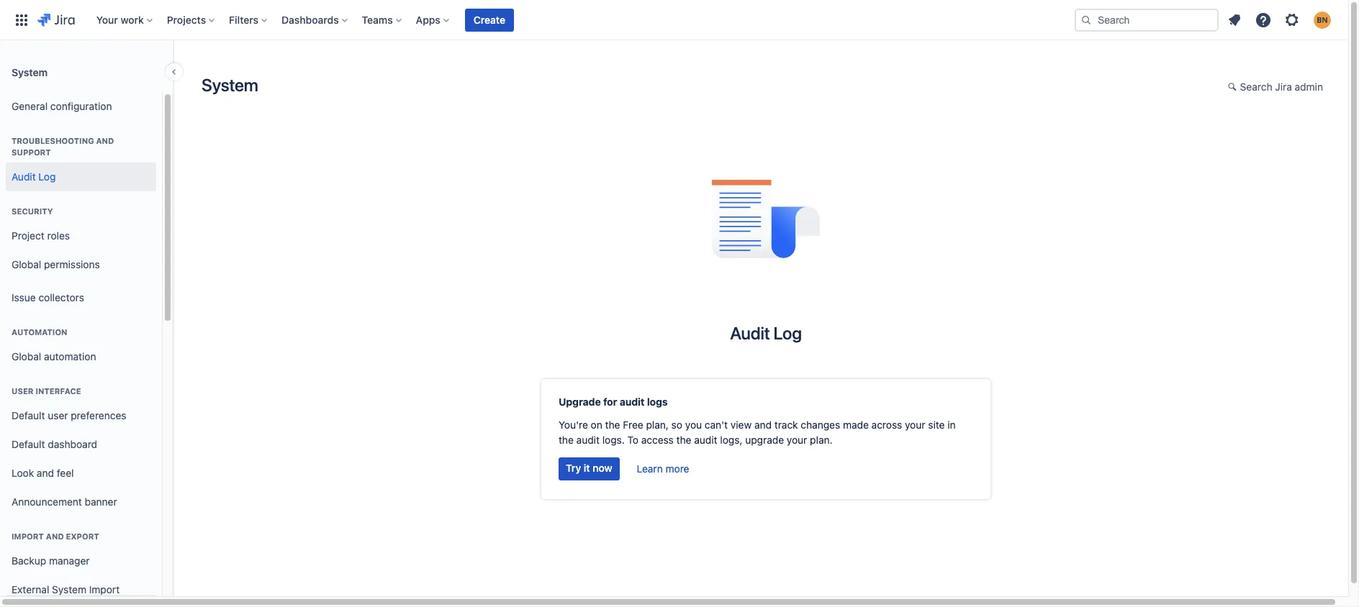 Task type: describe. For each thing, give the bounding box(es) containing it.
global permissions link
[[6, 251, 156, 279]]

work
[[121, 13, 144, 26]]

user
[[12, 387, 34, 396]]

changes
[[801, 419, 840, 431]]

feel
[[57, 467, 74, 479]]

settings image
[[1284, 11, 1301, 28]]

support
[[12, 148, 51, 157]]

1 vertical spatial import
[[89, 584, 120, 596]]

now
[[593, 462, 612, 474]]

troubleshooting
[[12, 136, 94, 145]]

upgrade
[[745, 434, 784, 446]]

manager
[[49, 555, 90, 567]]

Search field
[[1075, 8, 1219, 31]]

external system import link
[[6, 576, 156, 605]]

track
[[775, 419, 798, 431]]

2 horizontal spatial audit
[[694, 434, 718, 446]]

global automation
[[12, 350, 96, 363]]

troubleshooting and support
[[12, 136, 114, 157]]

made
[[843, 419, 869, 431]]

project roles
[[12, 229, 70, 242]]

your
[[96, 13, 118, 26]]

automation group
[[6, 312, 156, 376]]

1 vertical spatial your
[[787, 434, 807, 446]]

user interface
[[12, 387, 81, 396]]

try it now link
[[559, 458, 620, 481]]

appswitcher icon image
[[13, 11, 30, 28]]

apps button
[[412, 8, 455, 31]]

help image
[[1255, 11, 1272, 28]]

issue
[[12, 291, 36, 304]]

search jira admin link
[[1221, 76, 1331, 99]]

learn
[[637, 463, 663, 475]]

external
[[12, 584, 49, 596]]

1 horizontal spatial the
[[605, 419, 620, 431]]

log inside audit log link
[[38, 170, 56, 183]]

troubleshooting and support group
[[6, 121, 156, 196]]

issue collectors
[[12, 291, 84, 304]]

configuration
[[50, 100, 112, 112]]

1 vertical spatial log
[[774, 323, 802, 343]]

dashboards
[[282, 13, 339, 26]]

global for global permissions
[[12, 258, 41, 270]]

filters button
[[225, 8, 273, 31]]

site
[[928, 419, 945, 431]]

your work button
[[92, 8, 158, 31]]

default dashboard link
[[6, 431, 156, 459]]

project
[[12, 229, 44, 242]]

to
[[628, 434, 639, 446]]

automation
[[44, 350, 96, 363]]

free
[[623, 419, 643, 431]]

0 horizontal spatial the
[[559, 434, 574, 446]]

dashboards button
[[277, 8, 353, 31]]

external system import
[[12, 584, 120, 596]]

logs.
[[602, 434, 625, 446]]

roles
[[47, 229, 70, 242]]

import and export
[[12, 532, 99, 541]]

collectors
[[38, 291, 84, 304]]

small image
[[1228, 81, 1240, 93]]

jira
[[1275, 81, 1292, 93]]

default for default dashboard
[[12, 438, 45, 450]]

try
[[566, 462, 581, 474]]

permissions
[[44, 258, 100, 270]]

announcement
[[12, 496, 82, 508]]

preferences
[[71, 409, 126, 422]]

2 horizontal spatial system
[[202, 75, 258, 95]]

and for look and feel
[[37, 467, 54, 479]]

global automation link
[[6, 343, 156, 372]]

more
[[666, 463, 689, 475]]

default user preferences link
[[6, 402, 156, 431]]

announcement banner link
[[6, 488, 156, 517]]

primary element
[[9, 0, 1075, 40]]

for
[[603, 396, 617, 408]]

default user preferences
[[12, 409, 126, 422]]

apps
[[416, 13, 441, 26]]

and for troubleshooting and support
[[96, 136, 114, 145]]

plan.
[[810, 434, 833, 446]]

it
[[584, 462, 590, 474]]

dashboard
[[48, 438, 97, 450]]

and for import and export
[[46, 532, 64, 541]]



Task type: locate. For each thing, give the bounding box(es) containing it.
general configuration link
[[6, 92, 156, 121]]

0 vertical spatial audit log
[[12, 170, 56, 183]]

0 horizontal spatial log
[[38, 170, 56, 183]]

default down user
[[12, 409, 45, 422]]

0 vertical spatial audit
[[12, 170, 36, 183]]

1 vertical spatial default
[[12, 438, 45, 450]]

banner containing your work
[[0, 0, 1349, 40]]

default inside 'link'
[[12, 409, 45, 422]]

backup
[[12, 555, 46, 567]]

system up general
[[12, 66, 48, 78]]

2 global from the top
[[12, 350, 41, 363]]

can't
[[705, 419, 728, 431]]

security
[[12, 207, 53, 216]]

0 horizontal spatial audit
[[576, 434, 600, 446]]

the down so
[[677, 434, 692, 446]]

0 horizontal spatial audit
[[12, 170, 36, 183]]

and down general configuration link
[[96, 136, 114, 145]]

system inside external system import link
[[52, 584, 86, 596]]

0 vertical spatial your
[[905, 419, 926, 431]]

audit down on
[[576, 434, 600, 446]]

audit down can't
[[694, 434, 718, 446]]

the down you're
[[559, 434, 574, 446]]

so
[[672, 419, 683, 431]]

access
[[641, 434, 674, 446]]

project roles link
[[6, 222, 156, 251]]

create button
[[465, 8, 514, 31]]

1 horizontal spatial system
[[52, 584, 86, 596]]

look and feel
[[12, 467, 74, 479]]

1 horizontal spatial log
[[774, 323, 802, 343]]

and
[[96, 136, 114, 145], [755, 419, 772, 431], [37, 467, 54, 479], [46, 532, 64, 541]]

general
[[12, 100, 48, 112]]

default for default user preferences
[[12, 409, 45, 422]]

your profile and settings image
[[1314, 11, 1331, 28]]

1 horizontal spatial import
[[89, 584, 120, 596]]

import
[[12, 532, 44, 541], [89, 584, 120, 596]]

issue collectors link
[[6, 284, 156, 312]]

and left feel
[[37, 467, 54, 479]]

try it now
[[566, 462, 612, 474]]

you
[[685, 419, 702, 431]]

1 vertical spatial audit
[[730, 323, 770, 343]]

and up backup manager
[[46, 532, 64, 541]]

audit log
[[12, 170, 56, 183], [730, 323, 802, 343]]

your left site
[[905, 419, 926, 431]]

2 horizontal spatial the
[[677, 434, 692, 446]]

and inside import and export group
[[46, 532, 64, 541]]

filters
[[229, 13, 259, 26]]

user
[[48, 409, 68, 422]]

notifications image
[[1226, 11, 1243, 28]]

on
[[591, 419, 602, 431]]

0 vertical spatial global
[[12, 258, 41, 270]]

1 horizontal spatial your
[[905, 419, 926, 431]]

0 horizontal spatial system
[[12, 66, 48, 78]]

announcement banner
[[12, 496, 117, 508]]

1 horizontal spatial audit
[[620, 396, 645, 408]]

search jira admin
[[1240, 81, 1323, 93]]

audit log inside troubleshooting and support group
[[12, 170, 56, 183]]

1 horizontal spatial audit log
[[730, 323, 802, 343]]

in
[[948, 419, 956, 431]]

global down the project
[[12, 258, 41, 270]]

plan,
[[646, 419, 669, 431]]

and up upgrade
[[755, 419, 772, 431]]

across
[[872, 419, 902, 431]]

audit inside troubleshooting and support group
[[12, 170, 36, 183]]

audit right for
[[620, 396, 645, 408]]

and inside look and feel link
[[37, 467, 54, 479]]

upgrade
[[559, 396, 601, 408]]

audit
[[12, 170, 36, 183], [730, 323, 770, 343]]

banner
[[0, 0, 1349, 40]]

security group
[[6, 192, 156, 284]]

system
[[12, 66, 48, 78], [202, 75, 258, 95], [52, 584, 86, 596]]

import up backup
[[12, 532, 44, 541]]

backup manager link
[[6, 547, 156, 576]]

audit log image
[[712, 180, 820, 258]]

0 vertical spatial log
[[38, 170, 56, 183]]

1 global from the top
[[12, 258, 41, 270]]

1 default from the top
[[12, 409, 45, 422]]

export
[[66, 532, 99, 541]]

0 horizontal spatial import
[[12, 532, 44, 541]]

projects button
[[163, 8, 220, 31]]

import and export group
[[6, 517, 156, 608]]

logs,
[[720, 434, 743, 446]]

general configuration
[[12, 100, 112, 112]]

user interface group
[[6, 372, 156, 521]]

projects
[[167, 13, 206, 26]]

automation
[[12, 328, 67, 337]]

log
[[38, 170, 56, 183], [774, 323, 802, 343]]

global down automation
[[12, 350, 41, 363]]

import down backup manager link on the bottom
[[89, 584, 120, 596]]

banner
[[85, 496, 117, 508]]

system down manager
[[52, 584, 86, 596]]

you're on the free plan, so you can't view and track changes made across your site in the audit logs. to access the audit logs, upgrade your plan.
[[559, 419, 956, 446]]

1 vertical spatial global
[[12, 350, 41, 363]]

system down filters
[[202, 75, 258, 95]]

logs
[[647, 396, 668, 408]]

global permissions
[[12, 258, 100, 270]]

search image
[[1081, 14, 1092, 26]]

interface
[[36, 387, 81, 396]]

view
[[731, 419, 752, 431]]

and inside troubleshooting and support
[[96, 136, 114, 145]]

the up logs.
[[605, 419, 620, 431]]

1 vertical spatial audit log
[[730, 323, 802, 343]]

admin
[[1295, 81, 1323, 93]]

audit log link
[[6, 163, 156, 192]]

2 default from the top
[[12, 438, 45, 450]]

look
[[12, 467, 34, 479]]

your work
[[96, 13, 144, 26]]

0 vertical spatial import
[[12, 532, 44, 541]]

search
[[1240, 81, 1273, 93]]

your down track
[[787, 434, 807, 446]]

0 vertical spatial default
[[12, 409, 45, 422]]

learn more
[[637, 463, 689, 475]]

and inside you're on the free plan, so you can't view and track changes made across your site in the audit logs. to access the audit logs, upgrade your plan.
[[755, 419, 772, 431]]

learn more link
[[637, 462, 689, 477]]

upgrade for audit logs
[[559, 396, 668, 408]]

default dashboard
[[12, 438, 97, 450]]

look and feel link
[[6, 459, 156, 488]]

you're
[[559, 419, 588, 431]]

teams button
[[358, 8, 407, 31]]

your
[[905, 419, 926, 431], [787, 434, 807, 446]]

default
[[12, 409, 45, 422], [12, 438, 45, 450]]

backup manager
[[12, 555, 90, 567]]

global for global automation
[[12, 350, 41, 363]]

0 horizontal spatial audit log
[[12, 170, 56, 183]]

global inside security group
[[12, 258, 41, 270]]

0 horizontal spatial your
[[787, 434, 807, 446]]

1 horizontal spatial audit
[[730, 323, 770, 343]]

global inside "link"
[[12, 350, 41, 363]]

jira image
[[37, 11, 75, 28], [37, 11, 75, 28]]

teams
[[362, 13, 393, 26]]

default up look
[[12, 438, 45, 450]]

create
[[474, 13, 505, 26]]

global
[[12, 258, 41, 270], [12, 350, 41, 363]]



Task type: vqa. For each thing, say whether or not it's contained in the screenshot.
'More information about the suggested fields' icon
no



